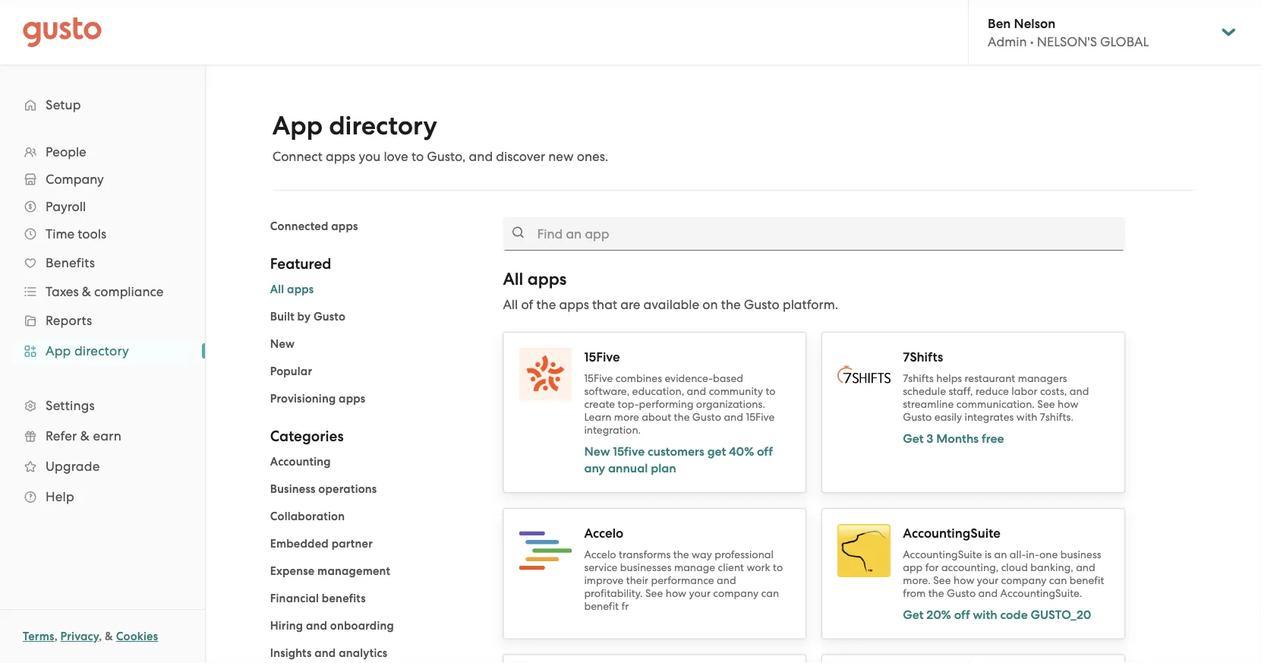 Task type: locate. For each thing, give the bounding box(es) containing it.
fr
[[622, 600, 629, 613]]

to right love
[[412, 149, 424, 164]]

2 horizontal spatial see
[[1038, 398, 1056, 411]]

apps down featured
[[287, 283, 314, 296]]

1 horizontal spatial company
[[1002, 574, 1047, 587]]

0 vertical spatial see
[[1038, 398, 1056, 411]]

0 horizontal spatial company
[[714, 587, 759, 600]]

schedule
[[903, 385, 947, 398]]

gusto right by on the left of the page
[[314, 310, 346, 324]]

0 horizontal spatial app
[[46, 343, 71, 359]]

expense management link
[[270, 564, 391, 578]]

see inside 7shifts 7shifts helps restaurant managers schedule staff, reduce labor costs, and streamline communication. see how gusto easily integrates with 7shifts. get 3 months free
[[1038, 398, 1056, 411]]

the up manage at the right bottom of the page
[[674, 548, 690, 561]]

& inside dropdown button
[[82, 284, 91, 299]]

gusto,
[[427, 149, 466, 164]]

upgrade
[[46, 459, 100, 474]]

evidence-
[[665, 372, 713, 385]]

gusto navigation element
[[0, 65, 205, 536]]

1 horizontal spatial all apps
[[503, 269, 567, 289]]

all apps up of
[[503, 269, 567, 289]]

, left privacy link
[[54, 630, 58, 643]]

app for app directory
[[46, 343, 71, 359]]

insights
[[270, 646, 312, 660]]

can
[[1050, 574, 1068, 587], [762, 587, 779, 600]]

with down labor
[[1017, 411, 1038, 424]]

directory inside list
[[74, 343, 129, 359]]

gusto_20
[[1031, 607, 1092, 622]]

app
[[903, 561, 923, 574]]

plan
[[651, 461, 677, 476]]

expense management
[[270, 564, 391, 578]]

your down accounting,
[[978, 574, 999, 587]]

new
[[270, 337, 295, 351], [584, 444, 610, 459]]

1 horizontal spatial with
[[1017, 411, 1038, 424]]

0 vertical spatial can
[[1050, 574, 1068, 587]]

0 horizontal spatial benefit
[[584, 600, 619, 613]]

0 horizontal spatial your
[[689, 587, 711, 600]]

0 horizontal spatial new
[[270, 337, 295, 351]]

1 vertical spatial to
[[766, 385, 776, 398]]

0 horizontal spatial see
[[646, 587, 663, 600]]

how down performance at the bottom right of the page
[[666, 587, 687, 600]]

see down the their
[[646, 587, 663, 600]]

directory
[[329, 111, 438, 141], [74, 343, 129, 359]]

get
[[903, 431, 924, 446], [903, 607, 924, 622]]

can inside accelo accelo transforms the way professional service businesses manage client work to improve their performance and profitability. see how your company can benefit fr
[[762, 587, 779, 600]]

apps left that
[[560, 297, 589, 312]]

new link
[[270, 337, 295, 351]]

,
[[54, 630, 58, 643], [99, 630, 102, 643]]

1 horizontal spatial directory
[[329, 111, 438, 141]]

, left cookies
[[99, 630, 102, 643]]

business
[[1061, 548, 1102, 561]]

0 vertical spatial accelo
[[584, 525, 624, 541]]

new
[[549, 149, 574, 164]]

company down cloud
[[1002, 574, 1047, 587]]

with inside 'accountingsuite accountingsuite is an all-in-one business app for accounting, cloud banking, and more. see how your company can benefit from the gusto and accountingsuite. get 20% off with code gusto_20'
[[973, 607, 998, 622]]

embedded partner
[[270, 537, 373, 551]]

list containing accounting
[[270, 453, 480, 663]]

how
[[1058, 398, 1079, 411], [954, 574, 975, 587], [666, 587, 687, 600]]

see inside accelo accelo transforms the way professional service businesses manage client work to improve their performance and profitability. see how your company can benefit fr
[[646, 587, 663, 600]]

1 horizontal spatial see
[[934, 574, 952, 587]]

privacy link
[[60, 630, 99, 643]]

communication.
[[957, 398, 1035, 411]]

0 vertical spatial &
[[82, 284, 91, 299]]

1 vertical spatial can
[[762, 587, 779, 600]]

1 vertical spatial app
[[46, 343, 71, 359]]

app down reports
[[46, 343, 71, 359]]

0 vertical spatial your
[[978, 574, 999, 587]]

15five
[[613, 444, 645, 459]]

can down banking,
[[1050, 574, 1068, 587]]

gusto down streamline
[[903, 411, 932, 424]]

list containing people
[[0, 138, 205, 512]]

1 vertical spatial accelo
[[584, 548, 617, 561]]

company
[[46, 172, 104, 187]]

more
[[614, 411, 640, 424]]

7shifts logo image
[[838, 366, 891, 383]]

benefit down profitability.
[[584, 600, 619, 613]]

people button
[[15, 138, 190, 166]]

ben
[[988, 15, 1011, 31]]

any
[[584, 461, 606, 476]]

apps left you
[[326, 149, 356, 164]]

code
[[1001, 607, 1028, 622]]

with left code on the bottom right of page
[[973, 607, 998, 622]]

directory up love
[[329, 111, 438, 141]]

tools
[[78, 226, 106, 242]]

ben nelson admin • nelson's global
[[988, 15, 1150, 49]]

the up "20%"
[[929, 587, 945, 600]]

the right of
[[537, 297, 556, 312]]

and inside app directory connect apps you love to gusto, and discover new ones.
[[469, 149, 493, 164]]

available
[[644, 297, 700, 312]]

can down work
[[762, 587, 779, 600]]

& left 'earn'
[[80, 428, 90, 444]]

partner
[[332, 537, 373, 551]]

provisioning apps link
[[270, 392, 366, 406]]

2 horizontal spatial how
[[1058, 398, 1079, 411]]

more.
[[903, 574, 931, 587]]

by
[[297, 310, 311, 324]]

&
[[82, 284, 91, 299], [80, 428, 90, 444], [105, 630, 113, 643]]

off
[[757, 444, 773, 459], [955, 607, 971, 622]]

1 vertical spatial see
[[934, 574, 952, 587]]

get left 3
[[903, 431, 924, 446]]

0 vertical spatial get
[[903, 431, 924, 446]]

1 vertical spatial with
[[973, 607, 998, 622]]

app inside list
[[46, 343, 71, 359]]

the inside 15five 15five combines evidence-based software, education, and community to create top-performing organizations. learn more about the gusto and 15five integration. new 15five customers get 40% off any annual plan
[[674, 411, 690, 424]]

accounting link
[[270, 455, 331, 469]]

0 vertical spatial benefit
[[1070, 574, 1105, 587]]

insights and analytics
[[270, 646, 388, 660]]

love
[[384, 149, 408, 164]]

benefit down the business at the right bottom
[[1070, 574, 1105, 587]]

1 vertical spatial how
[[954, 574, 975, 587]]

apps right connected
[[331, 220, 358, 233]]

app up connect
[[273, 111, 323, 141]]

2 accelo from the top
[[584, 548, 617, 561]]

1 horizontal spatial ,
[[99, 630, 102, 643]]

the inside 'accountingsuite accountingsuite is an all-in-one business app for accounting, cloud banking, and more. see how your company can benefit from the gusto and accountingsuite. get 20% off with code gusto_20'
[[929, 587, 945, 600]]

financial benefits link
[[270, 592, 366, 605]]

1 horizontal spatial new
[[584, 444, 610, 459]]

accountingsuite up for
[[903, 548, 983, 561]]

2 vertical spatial see
[[646, 587, 663, 600]]

0 horizontal spatial can
[[762, 587, 779, 600]]

1 horizontal spatial benefit
[[1070, 574, 1105, 587]]

accounting
[[270, 455, 331, 469]]

managers
[[1018, 372, 1068, 385]]

gusto inside 15five 15five combines evidence-based software, education, and community to create top-performing organizations. learn more about the gusto and 15five integration. new 15five customers get 40% off any annual plan
[[693, 411, 722, 424]]

2 vertical spatial to
[[773, 561, 783, 574]]

2 vertical spatial 15five
[[746, 411, 775, 424]]

list containing all apps
[[270, 280, 480, 408]]

your down performance at the bottom right of the page
[[689, 587, 711, 600]]

all up built
[[270, 283, 284, 296]]

to right work
[[773, 561, 783, 574]]

1 horizontal spatial off
[[955, 607, 971, 622]]

all apps inside list
[[270, 283, 314, 296]]

accountingsuite up accounting,
[[903, 525, 1001, 541]]

gusto inside 7shifts 7shifts helps restaurant managers schedule staff, reduce labor costs, and streamline communication. see how gusto easily integrates with 7shifts. get 3 months free
[[903, 411, 932, 424]]

1 vertical spatial directory
[[74, 343, 129, 359]]

0 horizontal spatial with
[[973, 607, 998, 622]]

see down costs,
[[1038, 398, 1056, 411]]

1 vertical spatial company
[[714, 587, 759, 600]]

benefit inside 'accountingsuite accountingsuite is an all-in-one business app for accounting, cloud banking, and more. see how your company can benefit from the gusto and accountingsuite. get 20% off with code gusto_20'
[[1070, 574, 1105, 587]]

gusto
[[744, 297, 780, 312], [314, 310, 346, 324], [693, 411, 722, 424], [903, 411, 932, 424], [947, 587, 976, 600]]

reports
[[46, 313, 92, 328]]

to inside accelo accelo transforms the way professional service businesses manage client work to improve their performance and profitability. see how your company can benefit fr
[[773, 561, 783, 574]]

streamline
[[903, 398, 954, 411]]

None search field
[[503, 217, 1126, 251]]

setup link
[[15, 91, 190, 119]]

get down from
[[903, 607, 924, 622]]

0 horizontal spatial off
[[757, 444, 773, 459]]

see
[[1038, 398, 1056, 411], [934, 574, 952, 587], [646, 587, 663, 600]]

1 vertical spatial accountingsuite
[[903, 548, 983, 561]]

1 horizontal spatial app
[[273, 111, 323, 141]]

0 horizontal spatial how
[[666, 587, 687, 600]]

to right community
[[766, 385, 776, 398]]

1 horizontal spatial your
[[978, 574, 999, 587]]

accountingsuite
[[903, 525, 1001, 541], [903, 548, 983, 561]]

and down "client"
[[717, 574, 737, 587]]

app inside app directory connect apps you love to gusto, and discover new ones.
[[273, 111, 323, 141]]

benefits
[[322, 592, 366, 605]]

list for categories
[[270, 453, 480, 663]]

1 horizontal spatial how
[[954, 574, 975, 587]]

and down the business at the right bottom
[[1077, 561, 1096, 574]]

list
[[0, 138, 205, 512], [270, 280, 480, 408], [270, 453, 480, 663]]

gusto down the organizations.
[[693, 411, 722, 424]]

1 vertical spatial your
[[689, 587, 711, 600]]

15five logo image
[[519, 348, 572, 401]]

0 vertical spatial directory
[[329, 111, 438, 141]]

1 get from the top
[[903, 431, 924, 446]]

directory down reports link
[[74, 343, 129, 359]]

0 vertical spatial how
[[1058, 398, 1079, 411]]

reduce
[[976, 385, 1010, 398]]

all up of
[[503, 269, 524, 289]]

1 horizontal spatial can
[[1050, 574, 1068, 587]]

business
[[270, 482, 316, 496]]

directory inside app directory connect apps you love to gusto, and discover new ones.
[[329, 111, 438, 141]]

0 vertical spatial to
[[412, 149, 424, 164]]

and right costs,
[[1070, 385, 1090, 398]]

1 vertical spatial &
[[80, 428, 90, 444]]

taxes & compliance
[[46, 284, 164, 299]]

0 horizontal spatial all apps
[[270, 283, 314, 296]]

the down performing
[[674, 411, 690, 424]]

1 vertical spatial get
[[903, 607, 924, 622]]

new down built
[[270, 337, 295, 351]]

integration.
[[584, 424, 641, 436]]

40%
[[729, 444, 755, 459]]

0 vertical spatial with
[[1017, 411, 1038, 424]]

see down for
[[934, 574, 952, 587]]

all apps down featured
[[270, 283, 314, 296]]

1 vertical spatial new
[[584, 444, 610, 459]]

company inside 'accountingsuite accountingsuite is an all-in-one business app for accounting, cloud banking, and more. see how your company can benefit from the gusto and accountingsuite. get 20% off with code gusto_20'
[[1002, 574, 1047, 587]]

apps up of
[[528, 269, 567, 289]]

new up any
[[584, 444, 610, 459]]

expense
[[270, 564, 315, 578]]

and right gusto,
[[469, 149, 493, 164]]

& for earn
[[80, 428, 90, 444]]

accelo
[[584, 525, 624, 541], [584, 548, 617, 561]]

popular link
[[270, 365, 312, 378]]

easily
[[935, 411, 963, 424]]

how up 7shifts. at right bottom
[[1058, 398, 1079, 411]]

0 vertical spatial 15five
[[584, 349, 620, 365]]

0 horizontal spatial directory
[[74, 343, 129, 359]]

0 horizontal spatial ,
[[54, 630, 58, 643]]

home image
[[23, 17, 102, 47]]

in-
[[1027, 548, 1040, 561]]

staff,
[[949, 385, 974, 398]]

2 vertical spatial how
[[666, 587, 687, 600]]

0 vertical spatial new
[[270, 337, 295, 351]]

hiring
[[270, 619, 303, 633]]

company down "client"
[[714, 587, 759, 600]]

2 get from the top
[[903, 607, 924, 622]]

people
[[46, 144, 86, 160]]

1 , from the left
[[54, 630, 58, 643]]

1 vertical spatial off
[[955, 607, 971, 622]]

all apps link
[[270, 283, 314, 296]]

0 vertical spatial accountingsuite
[[903, 525, 1001, 541]]

you
[[359, 149, 381, 164]]

0 vertical spatial app
[[273, 111, 323, 141]]

off right "20%"
[[955, 607, 971, 622]]

1 accountingsuite from the top
[[903, 525, 1001, 541]]

helps
[[937, 372, 963, 385]]

list for featured
[[270, 280, 480, 408]]

how inside 7shifts 7shifts helps restaurant managers schedule staff, reduce labor costs, and streamline communication. see how gusto easily integrates with 7shifts. get 3 months free
[[1058, 398, 1079, 411]]

gusto left platform.
[[744, 297, 780, 312]]

2 , from the left
[[99, 630, 102, 643]]

terms link
[[23, 630, 54, 643]]

the right on
[[722, 297, 741, 312]]

off right 40%
[[757, 444, 773, 459]]

& right "taxes"
[[82, 284, 91, 299]]

discover
[[496, 149, 545, 164]]

0 vertical spatial off
[[757, 444, 773, 459]]

categories
[[270, 428, 344, 445]]

20%
[[927, 607, 952, 622]]

App Search field
[[503, 217, 1126, 251]]

& left cookies button
[[105, 630, 113, 643]]

gusto down accounting,
[[947, 587, 976, 600]]

combines
[[616, 372, 662, 385]]

directory for app directory connect apps you love to gusto, and discover new ones.
[[329, 111, 438, 141]]

accounting,
[[942, 561, 999, 574]]

all-
[[1010, 548, 1027, 561]]

how down accounting,
[[954, 574, 975, 587]]

1 vertical spatial benefit
[[584, 600, 619, 613]]

0 vertical spatial company
[[1002, 574, 1047, 587]]

transforms
[[619, 548, 671, 561]]



Task type: vqa. For each thing, say whether or not it's contained in the screenshot.
Last account activity
no



Task type: describe. For each thing, give the bounding box(es) containing it.
3
[[927, 431, 934, 446]]

is
[[985, 548, 992, 561]]

based
[[713, 372, 744, 385]]

collaboration link
[[270, 510, 345, 523]]

that
[[593, 297, 618, 312]]

and inside accelo accelo transforms the way professional service businesses manage client work to improve their performance and profitability. see how your company can benefit fr
[[717, 574, 737, 587]]

new inside list
[[270, 337, 295, 351]]

company inside accelo accelo transforms the way professional service businesses manage client work to improve their performance and profitability. see how your company can benefit fr
[[714, 587, 759, 600]]

built by gusto
[[270, 310, 346, 324]]

directory for app directory
[[74, 343, 129, 359]]

off inside 'accountingsuite accountingsuite is an all-in-one business app for accounting, cloud banking, and more. see how your company can benefit from the gusto and accountingsuite. get 20% off with code gusto_20'
[[955, 607, 971, 622]]

terms , privacy , & cookies
[[23, 630, 158, 643]]

2 vertical spatial &
[[105, 630, 113, 643]]

with inside 7shifts 7shifts helps restaurant managers schedule staff, reduce labor costs, and streamline communication. see how gusto easily integrates with 7shifts. get 3 months free
[[1017, 411, 1038, 424]]

upgrade link
[[15, 453, 190, 480]]

your inside 'accountingsuite accountingsuite is an all-in-one business app for accounting, cloud banking, and more. see how your company can benefit from the gusto and accountingsuite. get 20% off with code gusto_20'
[[978, 574, 999, 587]]

top-
[[618, 398, 639, 411]]

customers
[[648, 444, 705, 459]]

from
[[903, 587, 926, 600]]

global
[[1101, 34, 1150, 49]]

collaboration
[[270, 510, 345, 523]]

get inside 'accountingsuite accountingsuite is an all-in-one business app for accounting, cloud banking, and more. see how your company can benefit from the gusto and accountingsuite. get 20% off with code gusto_20'
[[903, 607, 924, 622]]

their
[[627, 574, 649, 587]]

months
[[937, 431, 979, 446]]

accelo accelo transforms the way professional service businesses manage client work to improve their performance and profitability. see how your company can benefit fr
[[584, 525, 783, 613]]

businesses
[[621, 561, 672, 574]]

to inside app directory connect apps you love to gusto, and discover new ones.
[[412, 149, 424, 164]]

service
[[584, 561, 618, 574]]

embedded
[[270, 537, 329, 551]]

connect
[[273, 149, 323, 164]]

ones.
[[577, 149, 609, 164]]

how inside accelo accelo transforms the way professional service businesses manage client work to improve their performance and profitability. see how your company can benefit fr
[[666, 587, 687, 600]]

7shifts
[[903, 349, 944, 365]]

app directory connect apps you love to gusto, and discover new ones.
[[273, 111, 609, 164]]

your inside accelo accelo transforms the way professional service businesses manage client work to improve their performance and profitability. see how your company can benefit fr
[[689, 587, 711, 600]]

create
[[584, 398, 615, 411]]

new inside 15five 15five combines evidence-based software, education, and community to create top-performing organizations. learn more about the gusto and 15five integration. new 15five customers get 40% off any annual plan
[[584, 444, 610, 459]]

education,
[[633, 385, 685, 398]]

costs,
[[1041, 385, 1068, 398]]

free
[[982, 431, 1005, 446]]

insights and analytics link
[[270, 646, 388, 660]]

can inside 'accountingsuite accountingsuite is an all-in-one business app for accounting, cloud banking, and more. see how your company can benefit from the gusto and accountingsuite. get 20% off with code gusto_20'
[[1050, 574, 1068, 587]]

built by gusto link
[[270, 310, 346, 324]]

company button
[[15, 166, 190, 193]]

7shifts 7shifts helps restaurant managers schedule staff, reduce labor costs, and streamline communication. see how gusto easily integrates with 7shifts. get 3 months free
[[903, 349, 1090, 446]]

benefits link
[[15, 249, 190, 277]]

get
[[708, 444, 726, 459]]

earn
[[93, 428, 121, 444]]

get inside 7shifts 7shifts helps restaurant managers schedule staff, reduce labor costs, and streamline communication. see how gusto easily integrates with 7shifts. get 3 months free
[[903, 431, 924, 446]]

reports link
[[15, 307, 190, 334]]

client
[[718, 561, 744, 574]]

performance
[[651, 574, 715, 587]]

organizations.
[[696, 398, 766, 411]]

gusto inside 'accountingsuite accountingsuite is an all-in-one business app for accounting, cloud banking, and more. see how your company can benefit from the gusto and accountingsuite. get 20% off with code gusto_20'
[[947, 587, 976, 600]]

privacy
[[60, 630, 99, 643]]

nelson
[[1015, 15, 1056, 31]]

see inside 'accountingsuite accountingsuite is an all-in-one business app for accounting, cloud banking, and more. see how your company can benefit from the gusto and accountingsuite. get 20% off with code gusto_20'
[[934, 574, 952, 587]]

embedded partner link
[[270, 537, 373, 551]]

1 vertical spatial 15five
[[584, 372, 613, 385]]

and down hiring and onboarding link
[[315, 646, 336, 660]]

app for app directory connect apps you love to gusto, and discover new ones.
[[273, 111, 323, 141]]

cloud
[[1002, 561, 1029, 574]]

benefit inside accelo accelo transforms the way professional service businesses manage client work to improve their performance and profitability. see how your company can benefit fr
[[584, 600, 619, 613]]

and down the organizations.
[[724, 411, 744, 424]]

accountingsuite.
[[1001, 587, 1083, 600]]

an
[[995, 548, 1008, 561]]

accelo logo image
[[519, 524, 572, 577]]

to inside 15five 15five combines evidence-based software, education, and community to create top-performing organizations. learn more about the gusto and 15five integration. new 15five customers get 40% off any annual plan
[[766, 385, 776, 398]]

2 accountingsuite from the top
[[903, 548, 983, 561]]

app directory
[[46, 343, 129, 359]]

refer
[[46, 428, 77, 444]]

how inside 'accountingsuite accountingsuite is an all-in-one business app for accounting, cloud banking, and more. see how your company can benefit from the gusto and accountingsuite. get 20% off with code gusto_20'
[[954, 574, 975, 587]]

platform.
[[783, 297, 839, 312]]

accountingsuite logo image
[[838, 524, 891, 577]]

app directory link
[[15, 337, 190, 365]]

benefits
[[46, 255, 95, 270]]

featured
[[270, 255, 332, 273]]

1 accelo from the top
[[584, 525, 624, 541]]

on
[[703, 297, 718, 312]]

nelson's
[[1038, 34, 1098, 49]]

provisioning apps
[[270, 392, 366, 406]]

all of the apps that are available on the gusto platform.
[[503, 297, 839, 312]]

popular
[[270, 365, 312, 378]]

off inside 15five 15five combines evidence-based software, education, and community to create top-performing organizations. learn more about the gusto and 15five integration. new 15five customers get 40% off any annual plan
[[757, 444, 773, 459]]

setup
[[46, 97, 81, 112]]

built
[[270, 310, 295, 324]]

one
[[1040, 548, 1059, 561]]

apps right 'provisioning'
[[339, 392, 366, 406]]

about
[[642, 411, 672, 424]]

connected apps link
[[270, 220, 358, 233]]

manage
[[675, 561, 716, 574]]

the inside accelo accelo transforms the way professional service businesses manage client work to improve their performance and profitability. see how your company can benefit fr
[[674, 548, 690, 561]]

professional
[[715, 548, 774, 561]]

community
[[709, 385, 763, 398]]

connected apps
[[270, 220, 358, 233]]

& for compliance
[[82, 284, 91, 299]]

work
[[747, 561, 771, 574]]

and inside 7shifts 7shifts helps restaurant managers schedule staff, reduce labor costs, and streamline communication. see how gusto easily integrates with 7shifts. get 3 months free
[[1070, 385, 1090, 398]]

banking,
[[1031, 561, 1074, 574]]

settings
[[46, 398, 95, 413]]

all inside list
[[270, 283, 284, 296]]

help link
[[15, 483, 190, 510]]

terms
[[23, 630, 54, 643]]

are
[[621, 297, 641, 312]]

business operations link
[[270, 482, 377, 496]]

hiring and onboarding link
[[270, 619, 394, 633]]

taxes & compliance button
[[15, 278, 190, 305]]

and down accounting,
[[979, 587, 998, 600]]

all left of
[[503, 297, 518, 312]]

apps inside app directory connect apps you love to gusto, and discover new ones.
[[326, 149, 356, 164]]

performing
[[639, 398, 694, 411]]

hiring and onboarding
[[270, 619, 394, 633]]

financial benefits
[[270, 592, 366, 605]]

financial
[[270, 592, 319, 605]]

payroll
[[46, 199, 86, 214]]

and down the evidence-
[[687, 385, 707, 398]]

management
[[318, 564, 391, 578]]

settings link
[[15, 392, 190, 419]]

and down financial benefits at bottom
[[306, 619, 327, 633]]

time tools button
[[15, 220, 190, 248]]



